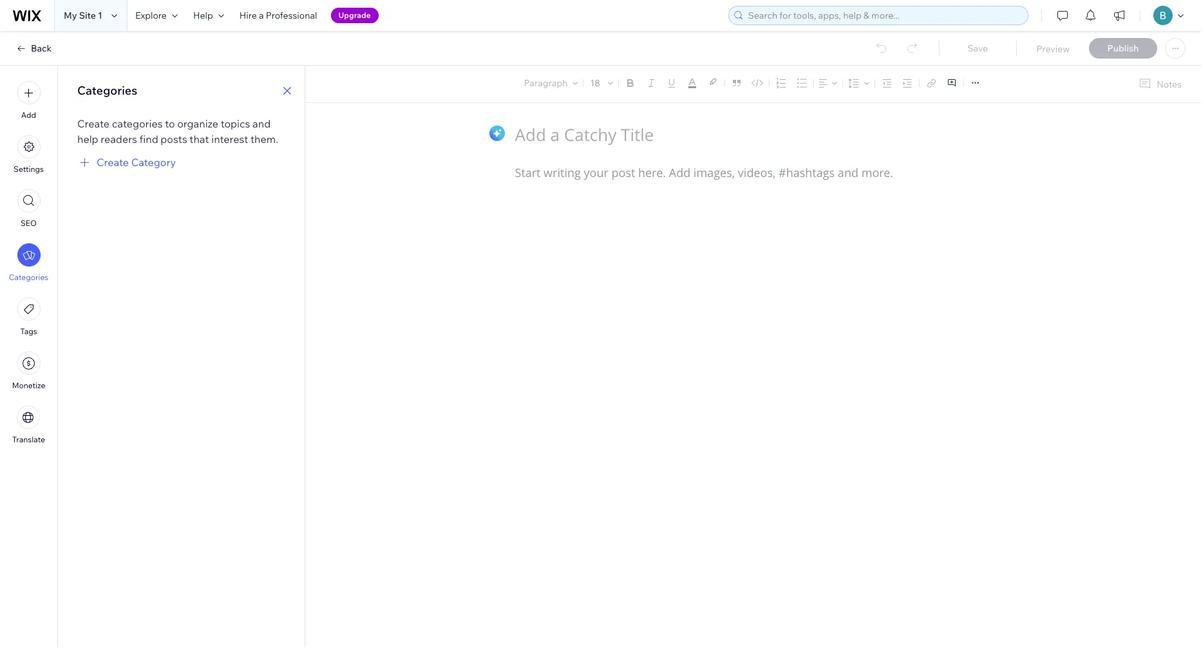 Task type: locate. For each thing, give the bounding box(es) containing it.
tags button
[[17, 298, 40, 336]]

create
[[77, 117, 110, 130], [97, 156, 129, 169]]

paragraph button
[[521, 74, 581, 92]]

find
[[140, 133, 158, 146]]

and
[[253, 117, 271, 130]]

create for create category
[[97, 156, 129, 169]]

seo button
[[17, 189, 40, 228]]

1 vertical spatial categories
[[9, 272, 48, 282]]

organize
[[177, 117, 218, 130]]

category
[[131, 156, 176, 169]]

1 horizontal spatial categories
[[77, 83, 137, 98]]

settings button
[[14, 135, 44, 174]]

0 vertical spatial categories
[[77, 83, 137, 98]]

create inside the create categories to organize topics and help readers find posts that interest them.
[[77, 117, 110, 130]]

1 vertical spatial create
[[97, 156, 129, 169]]

1
[[98, 10, 102, 21]]

categories up categories
[[77, 83, 137, 98]]

interest
[[211, 133, 248, 146]]

Search for tools, apps, help & more... field
[[744, 6, 1024, 24]]

0 vertical spatial create
[[77, 117, 110, 130]]

create up help
[[77, 117, 110, 130]]

categories
[[77, 83, 137, 98], [9, 272, 48, 282]]

create category
[[97, 156, 176, 169]]

monetize
[[12, 381, 45, 390]]

notes
[[1157, 78, 1182, 90]]

translate
[[12, 435, 45, 444]]

0 horizontal spatial categories
[[9, 272, 48, 282]]

my site 1
[[64, 10, 102, 21]]

menu
[[0, 73, 57, 452]]

seo
[[21, 218, 37, 228]]

add button
[[17, 81, 40, 120]]

translate button
[[12, 406, 45, 444]]

categories up tags button
[[9, 272, 48, 282]]

them.
[[251, 133, 278, 146]]

create inside button
[[97, 156, 129, 169]]

create down readers
[[97, 156, 129, 169]]

hire a professional link
[[232, 0, 325, 31]]

topics
[[221, 117, 250, 130]]

to
[[165, 117, 175, 130]]

hire a professional
[[239, 10, 317, 21]]

menu containing add
[[0, 73, 57, 452]]



Task type: vqa. For each thing, say whether or not it's contained in the screenshot.
Translate button
yes



Task type: describe. For each thing, give the bounding box(es) containing it.
help
[[77, 133, 98, 146]]

help button
[[185, 0, 232, 31]]

posts
[[161, 133, 187, 146]]

create categories to organize topics and help readers find posts that interest them.
[[77, 117, 278, 146]]

categories button
[[9, 243, 48, 282]]

hire
[[239, 10, 257, 21]]

paragraph
[[524, 77, 568, 89]]

create for create categories to organize topics and help readers find posts that interest them.
[[77, 117, 110, 130]]

my
[[64, 10, 77, 21]]

that
[[190, 133, 209, 146]]

categories inside menu
[[9, 272, 48, 282]]

Add a Catchy Title text field
[[515, 123, 978, 146]]

create category button
[[77, 155, 176, 170]]

back button
[[15, 43, 52, 54]]

monetize button
[[12, 352, 45, 390]]

settings
[[14, 164, 44, 174]]

upgrade
[[339, 10, 371, 20]]

professional
[[266, 10, 317, 21]]

categories
[[112, 117, 163, 130]]

readers
[[101, 133, 137, 146]]

explore
[[135, 10, 167, 21]]

notes button
[[1134, 75, 1186, 93]]

back
[[31, 43, 52, 54]]

help
[[193, 10, 213, 21]]

add
[[21, 110, 36, 120]]

upgrade button
[[331, 8, 379, 23]]

tags
[[20, 327, 37, 336]]

a
[[259, 10, 264, 21]]

site
[[79, 10, 96, 21]]



